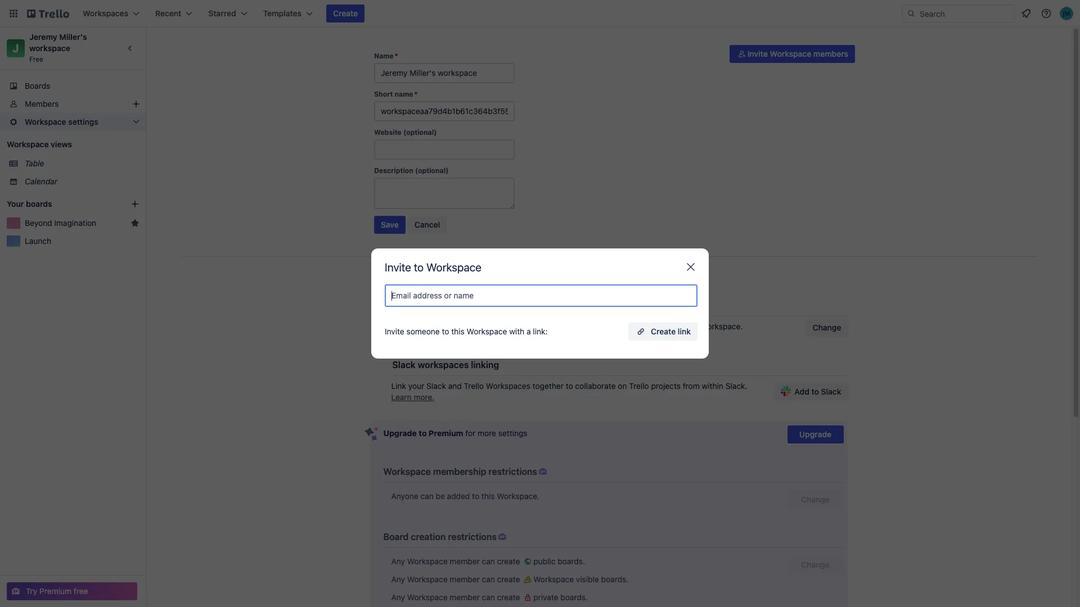 Task type: locate. For each thing, give the bounding box(es) containing it.
0 vertical spatial sm image
[[737, 48, 748, 60]]

settings up the visibility
[[452, 275, 494, 288]]

beyond imagination link
[[25, 218, 126, 229]]

1 vertical spatial any workspace member can create
[[391, 575, 522, 585]]

those
[[635, 322, 655, 331]]

slack for add
[[821, 387, 842, 397]]

table link
[[25, 158, 140, 169]]

slack inside "add to slack" link
[[821, 387, 842, 397]]

0 horizontal spatial this
[[451, 327, 465, 337]]

0 vertical spatial any
[[391, 557, 405, 567]]

restrictions down more
[[489, 467, 537, 477]]

1 horizontal spatial upgrade
[[800, 430, 832, 440]]

is
[[496, 322, 502, 331]]

members link
[[0, 95, 146, 113]]

2 vertical spatial sm image
[[522, 593, 534, 604]]

0 vertical spatial visible
[[600, 322, 624, 331]]

2 vertical spatial invite
[[385, 327, 404, 337]]

0 vertical spatial this
[[451, 327, 465, 337]]

2 horizontal spatial sm image
[[537, 467, 549, 478]]

website
[[374, 128, 402, 137]]

restrictions for workspace membership restrictions
[[489, 467, 537, 477]]

1 horizontal spatial sm image
[[522, 557, 534, 568]]

any workspace member can create
[[391, 557, 522, 567], [391, 575, 522, 585], [391, 593, 522, 603]]

1 horizontal spatial create
[[651, 327, 676, 337]]

save button
[[374, 216, 406, 234]]

trello right and
[[464, 382, 484, 391]]

3 create from the top
[[497, 593, 520, 603]]

to right 'together'
[[566, 382, 573, 391]]

jeremy miller (jeremymiller198) image
[[1060, 7, 1074, 20]]

this right the this
[[451, 327, 465, 337]]

visibility
[[442, 301, 477, 311]]

None text field
[[374, 63, 515, 83], [374, 101, 515, 122], [374, 178, 515, 209], [374, 63, 515, 83], [374, 101, 515, 122], [374, 178, 515, 209]]

this
[[451, 327, 465, 337], [482, 492, 495, 501]]

3 member from the top
[[450, 593, 480, 603]]

upgrade for upgrade
[[800, 430, 832, 440]]

for
[[466, 429, 476, 438]]

3 any workspace member can create from the top
[[391, 593, 522, 603]]

link
[[678, 327, 691, 337]]

0 horizontal spatial upgrade
[[384, 429, 417, 438]]

1 horizontal spatial *
[[414, 90, 418, 98]]

premium inside button
[[39, 587, 72, 597]]

workspace visibility
[[393, 301, 477, 311]]

to down "more."
[[419, 429, 427, 438]]

2 member from the top
[[450, 575, 480, 585]]

to left those
[[626, 322, 633, 331]]

to
[[414, 261, 424, 274], [626, 322, 633, 331], [442, 327, 449, 337], [566, 382, 573, 391], [812, 387, 819, 397], [419, 429, 427, 438], [472, 492, 480, 501]]

2 vertical spatial change
[[801, 561, 830, 570]]

1 horizontal spatial visible
[[600, 322, 624, 331]]

premium right the try
[[39, 587, 72, 597]]

trello right on
[[629, 382, 649, 391]]

1 horizontal spatial slack
[[427, 382, 446, 391]]

invite to workspace
[[385, 261, 482, 274]]

not
[[546, 322, 558, 331]]

2 any workspace member can create from the top
[[391, 575, 522, 585]]

0 horizontal spatial workspace.
[[497, 492, 540, 501]]

1 horizontal spatial this
[[482, 492, 495, 501]]

workspace inside button
[[770, 49, 812, 59]]

workspaces
[[418, 360, 469, 370]]

website (optional)
[[374, 128, 437, 137]]

1 vertical spatial member
[[450, 575, 480, 585]]

slack
[[393, 360, 416, 370], [427, 382, 446, 391], [821, 387, 842, 397]]

(optional) right 'description'
[[415, 167, 449, 175]]

any for private boards.
[[391, 593, 405, 603]]

(optional)
[[403, 128, 437, 137], [415, 167, 449, 175]]

0 vertical spatial settings
[[452, 275, 494, 288]]

upgrade
[[384, 429, 417, 438], [800, 430, 832, 440]]

0 vertical spatial invite
[[748, 49, 768, 59]]

boards. for public boards.
[[558, 557, 585, 567]]

1 horizontal spatial trello
[[629, 382, 649, 391]]

slack right add
[[821, 387, 842, 397]]

beyond
[[25, 218, 52, 228]]

upgrade to premium for more settings
[[384, 429, 528, 438]]

1 vertical spatial sm image
[[497, 532, 508, 543]]

settings right more
[[498, 429, 528, 438]]

0 horizontal spatial slack
[[393, 360, 416, 370]]

member
[[450, 557, 480, 567], [450, 575, 480, 585], [450, 593, 480, 603]]

settings
[[452, 275, 494, 288], [498, 429, 528, 438]]

create inside button
[[333, 8, 358, 18]]

0 horizontal spatial visible
[[576, 575, 599, 585]]

1 vertical spatial settings
[[498, 429, 528, 438]]

1 vertical spatial any
[[391, 575, 405, 585]]

visible
[[600, 322, 624, 331], [576, 575, 599, 585]]

(optional) right website
[[403, 128, 437, 137]]

outside
[[658, 322, 684, 331]]

0 vertical spatial member
[[450, 557, 480, 567]]

1 any from the top
[[391, 557, 405, 567]]

1 vertical spatial sm image
[[522, 575, 534, 586]]

None text field
[[374, 140, 515, 160]]

2 vertical spatial sm image
[[522, 557, 534, 568]]

1 vertical spatial create
[[497, 575, 520, 585]]

private
[[403, 322, 428, 331]]

0 vertical spatial change
[[813, 323, 842, 333]]

0 vertical spatial create
[[333, 8, 358, 18]]

premium left for
[[429, 429, 463, 438]]

close image
[[684, 260, 698, 274]]

create for create
[[333, 8, 358, 18]]

members
[[25, 99, 59, 109]]

create link
[[651, 327, 691, 337]]

1 vertical spatial invite
[[385, 261, 411, 274]]

someone
[[407, 327, 440, 337]]

2 any from the top
[[391, 575, 405, 585]]

upgrade down "add to slack" link
[[800, 430, 832, 440]]

0 vertical spatial *
[[395, 52, 398, 60]]

0 vertical spatial create
[[497, 557, 520, 567]]

slack inside link your slack and trello workspaces together to collaborate on trello projects from within slack. learn more.
[[427, 382, 446, 391]]

this right added
[[482, 492, 495, 501]]

0 horizontal spatial sm image
[[497, 532, 508, 543]]

upgrade right sparkle image
[[384, 429, 417, 438]]

try premium free
[[26, 587, 88, 597]]

1 vertical spatial change button
[[788, 491, 844, 509]]

create for workspace visible boards.
[[497, 575, 520, 585]]

2 vertical spatial boards.
[[561, 593, 588, 603]]

1 vertical spatial this
[[482, 492, 495, 501]]

visible right or
[[600, 322, 624, 331]]

sm image
[[737, 48, 748, 60], [522, 575, 534, 586], [522, 593, 534, 604]]

workspace navigation collapse icon image
[[123, 41, 138, 56]]

organizationdetailform element
[[374, 52, 515, 239]]

0 vertical spatial boards.
[[558, 557, 585, 567]]

a
[[527, 327, 531, 337]]

sm image for workspace visible boards.
[[522, 575, 534, 586]]

can for private boards.
[[482, 593, 495, 603]]

sm image
[[537, 467, 549, 478], [497, 532, 508, 543], [522, 557, 534, 568]]

0 horizontal spatial premium
[[39, 587, 72, 597]]

visible up private boards.
[[576, 575, 599, 585]]

any workspace member can create for private boards.
[[391, 593, 522, 603]]

switch to… image
[[8, 8, 19, 19]]

any for public boards.
[[391, 557, 405, 567]]

open information menu image
[[1041, 8, 1052, 19]]

2 vertical spatial member
[[450, 593, 480, 603]]

projects
[[651, 382, 681, 391]]

to inside link your slack and trello workspaces together to collaborate on trello projects from within slack. learn more.
[[566, 382, 573, 391]]

launch link
[[25, 236, 140, 247]]

workspace
[[770, 49, 812, 59], [7, 140, 49, 149], [426, 261, 482, 274], [391, 275, 449, 288], [393, 301, 440, 311], [453, 322, 494, 331], [467, 327, 507, 337], [384, 467, 431, 477], [407, 557, 448, 567], [407, 575, 448, 585], [534, 575, 574, 585], [407, 593, 448, 603]]

0 vertical spatial (optional)
[[403, 128, 437, 137]]

change link
[[788, 557, 844, 575]]

0 horizontal spatial create
[[333, 8, 358, 18]]

2 trello from the left
[[629, 382, 649, 391]]

1 horizontal spatial workspace.
[[700, 322, 743, 331]]

1 create from the top
[[497, 557, 520, 567]]

invite workspace members button
[[730, 45, 855, 63]]

restrictions down 'anyone can be added to this workspace.'
[[448, 532, 497, 542]]

1 vertical spatial premium
[[39, 587, 72, 597]]

0 horizontal spatial trello
[[464, 382, 484, 391]]

1 vertical spatial (optional)
[[415, 167, 449, 175]]

anyone can be added to this workspace.
[[391, 492, 540, 501]]

2 vertical spatial create
[[497, 593, 520, 603]]

1 vertical spatial create
[[651, 327, 676, 337]]

and
[[448, 382, 462, 391]]

to right -
[[442, 327, 449, 337]]

2 vertical spatial any
[[391, 593, 405, 603]]

create
[[497, 557, 520, 567], [497, 575, 520, 585], [497, 593, 520, 603]]

1 any workspace member can create from the top
[[391, 557, 522, 567]]

can
[[421, 492, 434, 501], [482, 557, 495, 567], [482, 575, 495, 585], [482, 593, 495, 603]]

create for public boards.
[[497, 557, 520, 567]]

create inside button
[[651, 327, 676, 337]]

to right add
[[812, 387, 819, 397]]

description
[[374, 167, 414, 175]]

0 vertical spatial workspace.
[[700, 322, 743, 331]]

any workspace member can create for workspace visible boards.
[[391, 575, 522, 585]]

0 horizontal spatial settings
[[452, 275, 494, 288]]

private.
[[504, 322, 531, 331]]

3 any from the top
[[391, 593, 405, 603]]

more.
[[414, 393, 435, 402]]

0 vertical spatial sm image
[[537, 467, 549, 478]]

table
[[25, 159, 44, 168]]

0 vertical spatial restrictions
[[489, 467, 537, 477]]

1 horizontal spatial premium
[[429, 429, 463, 438]]

2 vertical spatial any workspace member can create
[[391, 593, 522, 603]]

cancel
[[415, 220, 440, 230]]

create link button
[[629, 323, 698, 341]]

restrictions
[[489, 467, 537, 477], [448, 532, 497, 542]]

0 notifications image
[[1020, 7, 1033, 20]]

calendar link
[[25, 176, 140, 187]]

create
[[333, 8, 358, 18], [651, 327, 676, 337]]

starred icon image
[[131, 219, 140, 228]]

slack up "more."
[[427, 382, 446, 391]]

1 vertical spatial workspace.
[[497, 492, 540, 501]]

1 member from the top
[[450, 557, 480, 567]]

sm image for private boards.
[[522, 593, 534, 604]]

change button
[[806, 319, 848, 337], [788, 491, 844, 509]]

*
[[395, 52, 398, 60], [414, 90, 418, 98]]

link
[[391, 382, 406, 391]]

jeremy miller's workspace free
[[29, 32, 89, 64]]

1 vertical spatial restrictions
[[448, 532, 497, 542]]

change
[[813, 323, 842, 333], [801, 495, 830, 505], [801, 561, 830, 570]]

invite for invite someone to this workspace with a link:
[[385, 327, 404, 337]]

2 horizontal spatial slack
[[821, 387, 842, 397]]

invite inside button
[[748, 49, 768, 59]]

upgrade inside button
[[800, 430, 832, 440]]

workspace.
[[700, 322, 743, 331], [497, 492, 540, 501]]

1 vertical spatial visible
[[576, 575, 599, 585]]

slack up link
[[393, 360, 416, 370]]

0 vertical spatial any workspace member can create
[[391, 557, 522, 567]]

2 create from the top
[[497, 575, 520, 585]]



Task type: vqa. For each thing, say whether or not it's contained in the screenshot.
private.
yes



Task type: describe. For each thing, give the bounding box(es) containing it.
description (optional)
[[374, 167, 449, 175]]

sm image for board creation restrictions
[[497, 532, 508, 543]]

views
[[51, 140, 72, 149]]

launch
[[25, 236, 51, 246]]

-
[[430, 322, 434, 331]]

within
[[702, 382, 724, 391]]

cancel button
[[408, 216, 447, 234]]

your boards with 2 items element
[[7, 198, 114, 211]]

save
[[381, 220, 399, 230]]

collaborate
[[575, 382, 616, 391]]

name *
[[374, 52, 398, 60]]

workspace membership restrictions
[[384, 467, 537, 477]]

sparkle image
[[364, 427, 378, 442]]

add
[[795, 387, 810, 397]]

link:
[[533, 327, 548, 337]]

learn
[[391, 393, 412, 402]]

name
[[395, 90, 413, 98]]

upgrade for upgrade to premium for more settings
[[384, 429, 417, 438]]

to up 'workspace settings'
[[414, 261, 424, 274]]

try
[[26, 587, 37, 597]]

added
[[447, 492, 470, 501]]

jeremy miller's workspace link
[[29, 32, 89, 53]]

members
[[814, 49, 849, 59]]

workspaces
[[486, 382, 531, 391]]

your
[[408, 382, 425, 391]]

1 vertical spatial boards.
[[601, 575, 629, 585]]

imagination
[[54, 218, 96, 228]]

together
[[533, 382, 564, 391]]

j
[[13, 42, 19, 55]]

0 vertical spatial change button
[[806, 319, 848, 337]]

member for public boards.
[[450, 557, 480, 567]]

member for private boards.
[[450, 593, 480, 603]]

with
[[509, 327, 525, 337]]

sm image inside invite workspace members button
[[737, 48, 748, 60]]

search image
[[907, 9, 916, 18]]

j link
[[7, 39, 25, 57]]

boards link
[[0, 77, 146, 95]]

slack.
[[726, 382, 748, 391]]

membership
[[433, 467, 486, 477]]

create for create link
[[651, 327, 676, 337]]

1 trello from the left
[[464, 382, 484, 391]]

can for workspace visible boards.
[[482, 575, 495, 585]]

be
[[436, 492, 445, 501]]

slack workspaces linking
[[393, 360, 499, 370]]

workspace
[[29, 43, 70, 53]]

workspace settings
[[391, 275, 494, 288]]

create button
[[326, 5, 365, 23]]

create for private boards.
[[497, 593, 520, 603]]

restrictions for board creation restrictions
[[448, 532, 497, 542]]

calendar
[[25, 177, 57, 186]]

upgrade button
[[788, 426, 844, 444]]

workspace views
[[7, 140, 72, 149]]

try premium free button
[[7, 583, 137, 601]]

it's
[[533, 322, 544, 331]]

1 horizontal spatial settings
[[498, 429, 528, 438]]

learn more. link
[[391, 393, 435, 402]]

this
[[436, 322, 451, 331]]

indexed
[[560, 322, 589, 331]]

add to slack
[[795, 387, 842, 397]]

primary element
[[0, 0, 1080, 27]]

your
[[7, 199, 24, 209]]

free
[[29, 55, 43, 64]]

0 vertical spatial premium
[[429, 429, 463, 438]]

invite for invite to workspace
[[385, 261, 411, 274]]

invite someone to this workspace with a link:
[[385, 327, 548, 337]]

invite for invite workspace members
[[748, 49, 768, 59]]

to right added
[[472, 492, 480, 501]]

more
[[478, 429, 496, 438]]

jeremy
[[29, 32, 57, 42]]

creation
[[411, 532, 446, 542]]

name
[[374, 52, 394, 60]]

anyone
[[391, 492, 419, 501]]

can for public boards.
[[482, 557, 495, 567]]

private boards.
[[534, 593, 588, 603]]

boards. for private boards.
[[561, 593, 588, 603]]

workspace visible boards.
[[534, 575, 629, 585]]

board creation restrictions
[[384, 532, 497, 542]]

your boards
[[7, 199, 52, 209]]

or
[[591, 322, 598, 331]]

1 vertical spatial *
[[414, 90, 418, 98]]

member for workspace visible boards.
[[450, 575, 480, 585]]

on
[[618, 382, 627, 391]]

public
[[534, 557, 556, 567]]

sm image for workspace membership restrictions
[[537, 467, 549, 478]]

1 vertical spatial change
[[801, 495, 830, 505]]

Email address or name text field
[[392, 288, 696, 304]]

from
[[683, 382, 700, 391]]

link your slack and trello workspaces together to collaborate on trello projects from within slack. learn more.
[[391, 382, 748, 402]]

linking
[[471, 360, 499, 370]]

Search field
[[916, 5, 1015, 22]]

miller's
[[59, 32, 87, 42]]

(optional) for description (optional)
[[415, 167, 449, 175]]

boards
[[26, 199, 52, 209]]

short name *
[[374, 90, 418, 98]]

private
[[534, 593, 559, 603]]

the
[[687, 322, 698, 331]]

any for workspace visible boards.
[[391, 575, 405, 585]]

add board image
[[131, 200, 140, 209]]

0 horizontal spatial *
[[395, 52, 398, 60]]

any workspace member can create for public boards.
[[391, 557, 522, 567]]

(optional) for website (optional)
[[403, 128, 437, 137]]

slack for link
[[427, 382, 446, 391]]

beyond imagination
[[25, 218, 96, 228]]

add to slack link
[[775, 383, 848, 401]]

board
[[384, 532, 409, 542]]

public boards.
[[534, 557, 585, 567]]

private - this workspace is private. it's not indexed or visible to those outside the workspace.
[[403, 322, 743, 331]]



